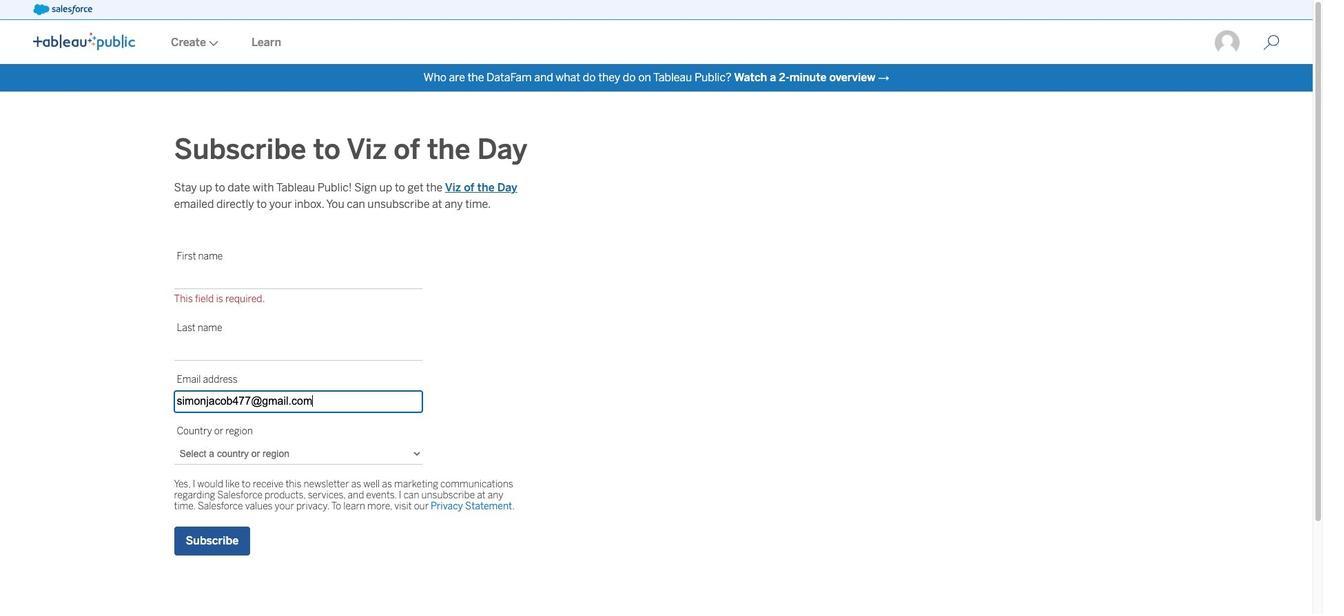 Task type: vqa. For each thing, say whether or not it's contained in the screenshot.
232 Canada
no



Task type: locate. For each thing, give the bounding box(es) containing it.
None text field
[[174, 268, 422, 289]]

go to search image
[[1247, 34, 1296, 51]]

None email field
[[174, 391, 422, 413]]

None text field
[[174, 340, 422, 361]]



Task type: describe. For each thing, give the bounding box(es) containing it.
jacob.simon6557 image
[[1214, 29, 1241, 57]]

salesforce logo image
[[33, 4, 92, 15]]

logo image
[[33, 32, 135, 50]]

create image
[[206, 41, 218, 46]]



